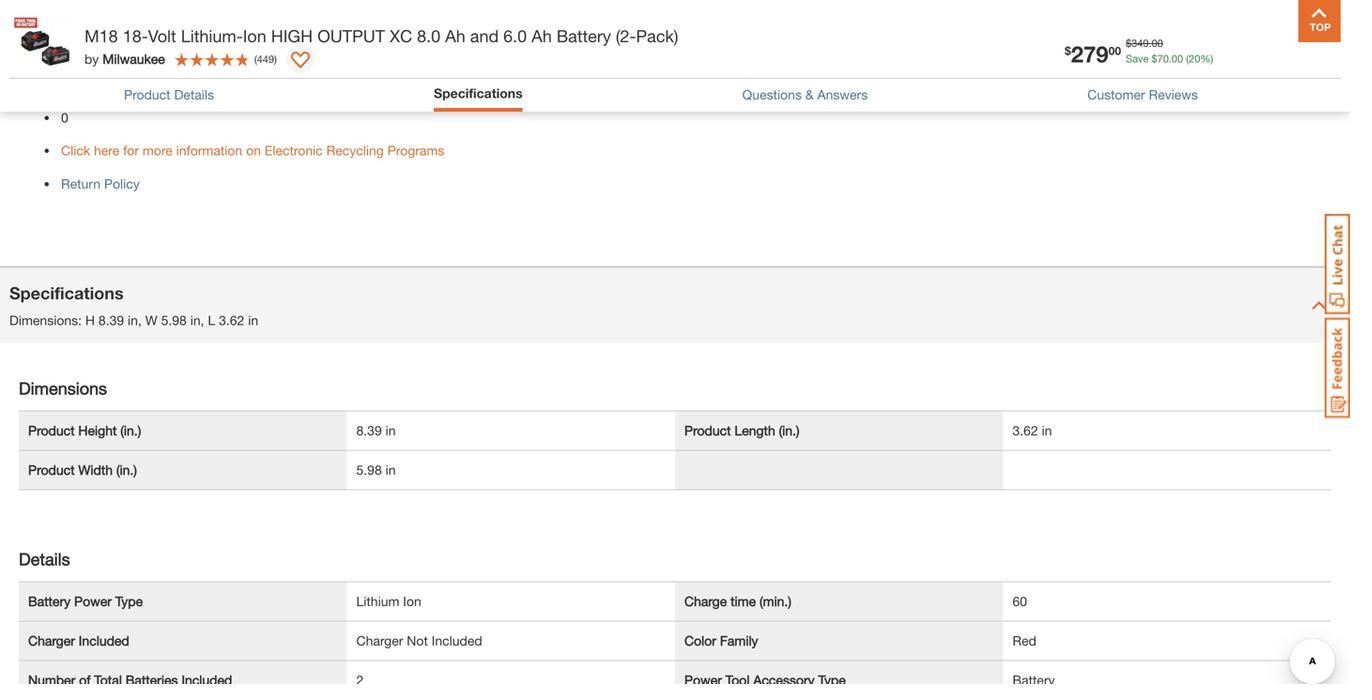 Task type: describe. For each thing, give the bounding box(es) containing it.
0 vertical spatial battery
[[557, 26, 611, 46]]

1 horizontal spatial and
[[470, 26, 499, 46]]

specifications for specifications dimensions: h 8.39 in , w 5.98 in , l 3.62 in
[[9, 283, 124, 303]]

8.0
[[417, 26, 440, 46]]

provides
[[153, 44, 204, 59]]

0 vertical spatial .
[[1149, 37, 1152, 49]]

(min.)
[[760, 594, 791, 609]]

charger for charger not included
[[356, 633, 403, 649]]

customer
[[1087, 87, 1145, 102]]

1 50% from the left
[[207, 44, 235, 59]]

questions & answers
[[742, 87, 868, 102]]

time
[[731, 594, 756, 609]]

customer reviews
[[1087, 87, 1198, 102]]

1 horizontal spatial 00
[[1152, 37, 1163, 49]]

type
[[115, 594, 143, 609]]

0 horizontal spatial m18
[[84, 26, 118, 46]]

charger for charger included
[[28, 633, 75, 649]]

2 ah from the left
[[532, 26, 552, 46]]

information
[[176, 143, 242, 158]]

charger included
[[28, 633, 129, 649]]

&
[[805, 87, 814, 102]]

349
[[1132, 37, 1149, 49]]

0 horizontal spatial output
[[97, 44, 150, 59]]

specifications for specifications
[[434, 85, 523, 101]]

l
[[208, 313, 215, 328]]

3.62 inside specifications dimensions: h 8.39 in , w 5.98 in , l 3.62 in
[[219, 313, 244, 328]]

0 0 click here for more information on electronic recycling programs
[[61, 77, 444, 158]]

product for product height (in.)
[[28, 423, 75, 438]]

1 horizontal spatial details
[[174, 87, 214, 102]]

1 , from the left
[[138, 313, 142, 328]]

1 vertical spatial details
[[19, 549, 70, 569]]

5.98 in
[[356, 462, 396, 478]]

color
[[684, 633, 716, 649]]

h
[[85, 313, 95, 328]]

lithium
[[356, 594, 399, 609]]

0 horizontal spatial 00
[[1109, 44, 1121, 57]]

6.0
[[503, 26, 527, 46]]

click
[[61, 143, 90, 158]]

pack)
[[636, 26, 678, 46]]

1 vertical spatial 3.62
[[1013, 423, 1038, 438]]

2 horizontal spatial 00
[[1172, 53, 1183, 65]]

feedback link image
[[1325, 317, 1350, 419]]

70
[[1157, 53, 1169, 65]]

w
[[145, 313, 157, 328]]

for
[[123, 143, 139, 158]]

color family
[[684, 633, 758, 649]]

charge time (min.)
[[684, 594, 791, 609]]

return
[[61, 176, 100, 191]]

electronic
[[265, 143, 323, 158]]

20
[[1189, 53, 1200, 65]]

programs
[[387, 143, 444, 158]]

questions
[[742, 87, 802, 102]]

family
[[720, 633, 758, 649]]

m18 18-volt lithium-ion high output xc 8.0 ah and 6.0 ah battery (2-pack)
[[84, 26, 678, 46]]

cooler
[[399, 44, 436, 59]]

height
[[78, 423, 117, 438]]

product height (in.)
[[28, 423, 141, 438]]

0 horizontal spatial high
[[61, 44, 93, 59]]

tools
[[190, 11, 219, 26]]

(in.) for product width (in.)
[[116, 462, 137, 478]]

0 horizontal spatial and
[[313, 44, 335, 59]]

by
[[84, 51, 99, 67]]

$ 279 00 $ 349 . 00 save $ 70 . 00 ( 20 %)
[[1065, 37, 1213, 67]]

5.98 inside specifications dimensions: h 8.39 in , w 5.98 in , l 3.62 in
[[161, 313, 187, 328]]

2 50% from the left
[[368, 44, 396, 59]]

2 0 from the top
[[61, 110, 68, 125]]

8.39 inside specifications dimensions: h 8.39 in , w 5.98 in , l 3.62 in
[[99, 313, 124, 328]]

xc
[[390, 26, 412, 46]]

dimensions
[[19, 378, 107, 399]]

product for product width (in.)
[[28, 462, 75, 478]]

live chat image
[[1325, 214, 1350, 315]]

product width (in.)
[[28, 462, 137, 478]]



Task type: locate. For each thing, give the bounding box(es) containing it.
ah
[[445, 26, 465, 46], [532, 26, 552, 46]]

18-
[[123, 26, 148, 46]]

with
[[133, 11, 157, 26]]

length
[[735, 423, 775, 438]]

milwaukee
[[103, 51, 165, 67]]

0 vertical spatial more
[[239, 44, 269, 59]]

1 0 from the top
[[61, 77, 68, 92]]

lithium-
[[181, 26, 243, 46]]

caret image
[[1312, 298, 1327, 313]]

1 horizontal spatial output
[[317, 26, 385, 46]]

$
[[1126, 37, 1132, 49], [1065, 44, 1071, 57], [1152, 53, 1157, 65]]

0 horizontal spatial charger
[[28, 633, 75, 649]]

1 included from the left
[[79, 633, 129, 649]]

m18 right with
[[161, 11, 187, 26]]

product down the milwaukee
[[124, 87, 170, 102]]

(in.) right 'height'
[[120, 423, 141, 438]]

8.39
[[99, 313, 124, 328], [356, 423, 382, 438]]

$ up "save"
[[1126, 37, 1132, 49]]

0 up click
[[61, 110, 68, 125]]

(in.) right length
[[779, 423, 800, 438]]

0 vertical spatial 8.39
[[99, 313, 124, 328]]

(2-
[[616, 26, 636, 46]]

ion right lithium
[[403, 594, 421, 609]]

battery left (2-
[[557, 26, 611, 46]]

in
[[128, 313, 138, 328], [190, 313, 201, 328], [248, 313, 258, 328], [386, 423, 396, 438], [1042, 423, 1052, 438], [386, 462, 396, 478]]

runs
[[339, 44, 364, 59]]

1 horizontal spatial high
[[271, 26, 313, 46]]

output
[[317, 26, 385, 46], [97, 44, 150, 59]]

60
[[1013, 594, 1027, 609]]

0 vertical spatial 5.98
[[161, 313, 187, 328]]

449
[[257, 53, 274, 65]]

8.39 right h
[[99, 313, 124, 328]]

)
[[274, 53, 277, 65]]

included
[[79, 633, 129, 649], [432, 633, 482, 649]]

0 vertical spatial details
[[174, 87, 214, 102]]

279
[[1071, 40, 1109, 67]]

1 horizontal spatial $
[[1126, 37, 1132, 49]]

1 horizontal spatial 8.39
[[356, 423, 382, 438]]

save
[[1126, 53, 1149, 65]]

product length (in.)
[[684, 423, 800, 438]]

product details
[[124, 87, 214, 102]]

1 horizontal spatial battery
[[557, 26, 611, 46]]

0 horizontal spatial 3.62
[[219, 313, 244, 328]]

ah right 6.0 at the top of the page
[[532, 26, 552, 46]]

policy
[[104, 176, 140, 191]]

high output provides 50% more power and runs 50% cooler
[[61, 44, 436, 59]]

output left xc
[[317, 26, 385, 46]]

and right display image
[[313, 44, 335, 59]]

1 vertical spatial specifications
[[9, 283, 124, 303]]

0 horizontal spatial 5.98
[[161, 313, 187, 328]]

1 vertical spatial more
[[143, 143, 173, 158]]

0 horizontal spatial ,
[[138, 313, 142, 328]]

00 right '70'
[[1172, 53, 1183, 65]]

display image
[[291, 52, 310, 70]]

specifications button
[[434, 84, 523, 107], [434, 84, 523, 103]]

battery
[[557, 26, 611, 46], [28, 594, 71, 609]]

1 horizontal spatial included
[[432, 633, 482, 649]]

high down 'compatible'
[[61, 44, 93, 59]]

product for product details
[[124, 87, 170, 102]]

00 up '70'
[[1152, 37, 1163, 49]]

1 horizontal spatial m18
[[161, 11, 187, 26]]

and left 6.0 at the top of the page
[[470, 26, 499, 46]]

(in.) right width
[[116, 462, 137, 478]]

00 left "save"
[[1109, 44, 1121, 57]]

output down compatible with m18 tools
[[97, 44, 150, 59]]

product details button
[[124, 85, 214, 105], [124, 85, 214, 105]]

0 horizontal spatial ion
[[243, 26, 266, 46]]

1 vertical spatial 8.39
[[356, 423, 382, 438]]

1 horizontal spatial (
[[1186, 53, 1189, 65]]

specifications dimensions: h 8.39 in , w 5.98 in , l 3.62 in
[[9, 283, 258, 328]]

0 horizontal spatial included
[[79, 633, 129, 649]]

( left the %)
[[1186, 53, 1189, 65]]

8.39 up '5.98 in'
[[356, 423, 382, 438]]

details down provides
[[174, 87, 214, 102]]

2 , from the left
[[201, 313, 204, 328]]

reviews
[[1149, 87, 1198, 102]]

( inside $ 279 00 $ 349 . 00 save $ 70 . 00 ( 20 %)
[[1186, 53, 1189, 65]]

more right 'for'
[[143, 143, 173, 158]]

top button
[[1298, 0, 1341, 42]]

click here for more information on electronic recycling programs link
[[61, 143, 444, 158]]

compatible
[[61, 11, 129, 26]]

questions & answers button
[[742, 85, 868, 105], [742, 85, 868, 105]]

1 horizontal spatial ion
[[403, 594, 421, 609]]

2 ( from the left
[[254, 53, 257, 65]]

1 vertical spatial .
[[1169, 53, 1172, 65]]

5.98
[[161, 313, 187, 328], [356, 462, 382, 478]]

1 horizontal spatial charger
[[356, 633, 403, 649]]

(in.) for product height (in.)
[[120, 423, 141, 438]]

charger down battery power type on the left bottom
[[28, 633, 75, 649]]

1 ah from the left
[[445, 26, 465, 46]]

1 horizontal spatial 5.98
[[356, 462, 382, 478]]

0 vertical spatial ion
[[243, 26, 266, 46]]

1 horizontal spatial more
[[239, 44, 269, 59]]

width
[[78, 462, 113, 478]]

more left the ")"
[[239, 44, 269, 59]]

battery left power
[[28, 594, 71, 609]]

8.39 in
[[356, 423, 396, 438]]

specifications
[[434, 85, 523, 101], [9, 283, 124, 303]]

charger not included
[[356, 633, 482, 649]]

charger
[[28, 633, 75, 649], [356, 633, 403, 649]]

high up display image
[[271, 26, 313, 46]]

1 horizontal spatial ,
[[201, 313, 204, 328]]

5.98 down 8.39 in
[[356, 462, 382, 478]]

(in.)
[[120, 423, 141, 438], [779, 423, 800, 438], [116, 462, 137, 478]]

dimensions:
[[9, 313, 82, 328]]

recycling
[[326, 143, 384, 158]]

0 horizontal spatial .
[[1149, 37, 1152, 49]]

0 horizontal spatial details
[[19, 549, 70, 569]]

product
[[124, 87, 170, 102], [28, 423, 75, 438], [684, 423, 731, 438], [28, 462, 75, 478]]

return policy
[[61, 176, 140, 191]]

volt
[[148, 26, 176, 46]]

charger left not
[[356, 633, 403, 649]]

compatible with m18 tools
[[61, 11, 219, 26]]

2 horizontal spatial $
[[1152, 53, 1157, 65]]

0 horizontal spatial $
[[1065, 44, 1071, 57]]

0
[[61, 77, 68, 92], [61, 110, 68, 125]]

power
[[74, 594, 112, 609]]

1 charger from the left
[[28, 633, 75, 649]]

( 449 )
[[254, 53, 277, 65]]

0 horizontal spatial (
[[254, 53, 257, 65]]

specifications inside specifications dimensions: h 8.39 in , w 5.98 in , l 3.62 in
[[9, 283, 124, 303]]

2 included from the left
[[432, 633, 482, 649]]

2 charger from the left
[[356, 633, 403, 649]]

included down power
[[79, 633, 129, 649]]

battery power type
[[28, 594, 143, 609]]

0 horizontal spatial more
[[143, 143, 173, 158]]

product left width
[[28, 462, 75, 478]]

m18 up the by
[[84, 26, 118, 46]]

1 horizontal spatial 3.62
[[1013, 423, 1038, 438]]

1 vertical spatial 5.98
[[356, 462, 382, 478]]

00
[[1152, 37, 1163, 49], [1109, 44, 1121, 57], [1172, 53, 1183, 65]]

by milwaukee
[[84, 51, 165, 67]]

,
[[138, 313, 142, 328], [201, 313, 204, 328]]

1 horizontal spatial specifications
[[434, 85, 523, 101]]

1 vertical spatial 0
[[61, 110, 68, 125]]

, left l
[[201, 313, 204, 328]]

0 vertical spatial 0
[[61, 77, 68, 92]]

0 horizontal spatial 50%
[[207, 44, 235, 59]]

details
[[174, 87, 214, 102], [19, 549, 70, 569]]

on
[[246, 143, 261, 158]]

more inside 0 0 click here for more information on electronic recycling programs
[[143, 143, 173, 158]]

here
[[94, 143, 119, 158]]

0 down product image
[[61, 77, 68, 92]]

power
[[272, 44, 309, 59]]

product left length
[[684, 423, 731, 438]]

product down dimensions
[[28, 423, 75, 438]]

(
[[1186, 53, 1189, 65], [254, 53, 257, 65]]

lithium ion
[[356, 594, 421, 609]]

0 horizontal spatial battery
[[28, 594, 71, 609]]

1 vertical spatial ion
[[403, 594, 421, 609]]

1 vertical spatial battery
[[28, 594, 71, 609]]

included right not
[[432, 633, 482, 649]]

ah right 8.0
[[445, 26, 465, 46]]

product image image
[[14, 9, 75, 70]]

0 vertical spatial specifications
[[434, 85, 523, 101]]

1 ( from the left
[[1186, 53, 1189, 65]]

3.62 in
[[1013, 423, 1052, 438]]

( left the ")"
[[254, 53, 257, 65]]

3.62
[[219, 313, 244, 328], [1013, 423, 1038, 438]]

charge
[[684, 594, 727, 609]]

product for product length (in.)
[[684, 423, 731, 438]]

0 horizontal spatial 8.39
[[99, 313, 124, 328]]

0 horizontal spatial specifications
[[9, 283, 124, 303]]

50%
[[207, 44, 235, 59], [368, 44, 396, 59]]

red
[[1013, 633, 1036, 649]]

5.98 right 'w'
[[161, 313, 187, 328]]

50% down tools
[[207, 44, 235, 59]]

50% right runs at the top left
[[368, 44, 396, 59]]

%)
[[1200, 53, 1213, 65]]

1 horizontal spatial ah
[[532, 26, 552, 46]]

, left 'w'
[[138, 313, 142, 328]]

0 vertical spatial 3.62
[[219, 313, 244, 328]]

specifications up 'dimensions:'
[[9, 283, 124, 303]]

specifications down 6.0 at the top of the page
[[434, 85, 523, 101]]

$ right "save"
[[1152, 53, 1157, 65]]

1 horizontal spatial .
[[1169, 53, 1172, 65]]

high
[[271, 26, 313, 46], [61, 44, 93, 59]]

ion
[[243, 26, 266, 46], [403, 594, 421, 609]]

return policy link
[[61, 176, 140, 191]]

not
[[407, 633, 428, 649]]

more
[[239, 44, 269, 59], [143, 143, 173, 158]]

(in.) for product length (in.)
[[779, 423, 800, 438]]

answers
[[817, 87, 868, 102]]

details up battery power type on the left bottom
[[19, 549, 70, 569]]

ion up ( 449 )
[[243, 26, 266, 46]]

$ left "save"
[[1065, 44, 1071, 57]]

0 horizontal spatial ah
[[445, 26, 465, 46]]

1 horizontal spatial 50%
[[368, 44, 396, 59]]



Task type: vqa. For each thing, say whether or not it's contained in the screenshot.
second Available Shipping icon from the left
no



